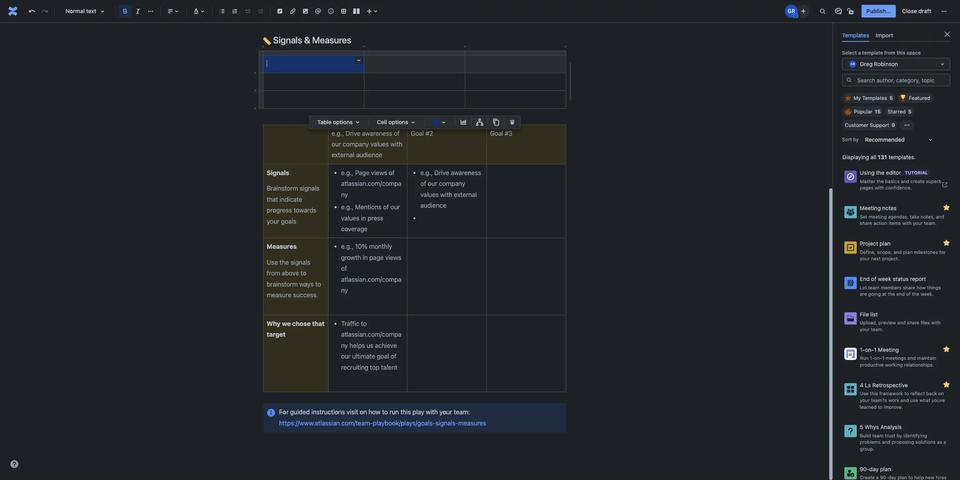 Task type: vqa. For each thing, say whether or not it's contained in the screenshot.
the top TEAM.
yes



Task type: describe. For each thing, give the bounding box(es) containing it.
by inside 5 whys analysis build team trust by identifying problems and proposing solutions as a group.
[[897, 433, 902, 439]]

panel info image
[[266, 409, 276, 418]]

0 horizontal spatial by
[[853, 137, 859, 143]]

1-on-1 meeting run 1-on-1 meetings and maintain productive working relationships.
[[860, 347, 936, 368]]

Main content area, start typing to enter text. text field
[[258, 0, 572, 433]]

confidence.
[[886, 185, 912, 191]]

we
[[282, 321, 291, 328]]

let
[[860, 285, 867, 291]]

normal text button
[[58, 2, 112, 20]]

solutions
[[916, 440, 936, 446]]

all
[[871, 154, 876, 161]]

superb
[[926, 179, 942, 185]]

at
[[882, 292, 887, 298]]

invite to edit image
[[799, 6, 808, 16]]

greg
[[860, 61, 873, 67]]

team inside end of week status report let team members share how things are going at the end of the week.
[[868, 285, 880, 291]]

chart image
[[459, 118, 468, 127]]

robinson
[[874, 61, 898, 67]]

youve
[[932, 398, 945, 404]]

end of week status report let team members share how things are going at the end of the week.
[[860, 276, 941, 298]]

popular
[[854, 109, 873, 115]]

meeting inside 1-on-1 meeting run 1-on-1 meetings and maintain productive working relationships.
[[878, 347, 899, 354]]

link image
[[288, 6, 297, 16]]

numbered list ⌘⇧7 image
[[230, 6, 240, 16]]

what
[[920, 398, 931, 404]]

comment icon image
[[834, 6, 844, 16]]

starred
[[888, 109, 906, 115]]

italic ⌘i image
[[133, 6, 143, 16]]

featured
[[909, 95, 930, 101]]

0 vertical spatial 1-
[[860, 347, 865, 354]]

131
[[878, 154, 887, 161]]

milestones
[[914, 249, 938, 255]]

relationships.
[[904, 362, 934, 368]]

use
[[910, 398, 918, 404]]

table options
[[317, 119, 353, 126]]

options for cell options
[[389, 119, 408, 126]]

group.
[[860, 447, 874, 453]]

items
[[889, 221, 901, 227]]

your inside main content area, start typing to enter text. 'text box'
[[440, 409, 452, 417]]

expand dropdown menu image
[[353, 118, 362, 127]]

working
[[885, 362, 903, 368]]

signals for signals
[[267, 169, 289, 177]]

confluence image
[[6, 5, 19, 18]]

close draft button
[[898, 5, 936, 18]]

master the basics and create superb pages with confidence.
[[860, 179, 942, 191]]

a inside 5 whys analysis build team trust by identifying problems and proposing solutions as a group.
[[944, 440, 946, 446]]

0 vertical spatial 1
[[874, 347, 877, 354]]

with inside master the basics and create superb pages with confidence.
[[875, 185, 884, 191]]

basics
[[885, 179, 900, 185]]

this for retrospective
[[870, 391, 878, 397]]

displaying
[[843, 154, 869, 161]]

close draft
[[902, 8, 932, 14]]

create
[[911, 179, 925, 185]]

and inside meeting notes set meeting agendas, take notes, and share action items with your team.
[[936, 214, 944, 220]]

signals for signals & measures
[[273, 35, 302, 45]]

close
[[902, 8, 917, 14]]

file list upload, preview and share files with your team.
[[860, 311, 941, 333]]

0 vertical spatial templates
[[842, 32, 869, 39]]

import
[[876, 32, 893, 39]]

1 vertical spatial measures
[[267, 243, 297, 251]]

pages
[[860, 185, 874, 191]]

week
[[878, 276, 891, 283]]

signals & measures
[[271, 35, 351, 45]]

and inside 1-on-1 meeting run 1-on-1 meetings and maintain productive working relationships.
[[908, 356, 916, 362]]

playbook/plays/goals-
[[373, 420, 436, 427]]

end
[[897, 292, 905, 298]]

cell background image
[[439, 118, 449, 127]]

improve.
[[884, 405, 903, 411]]

table options button
[[313, 118, 366, 127]]

for
[[279, 409, 289, 417]]

why
[[267, 321, 281, 328]]

1 horizontal spatial measures
[[312, 35, 351, 45]]

team?s
[[871, 398, 887, 404]]

align left image
[[165, 6, 175, 16]]

1 vertical spatial 1
[[882, 356, 884, 362]]

team:
[[454, 409, 470, 417]]

layouts image
[[352, 6, 361, 16]]

next
[[871, 256, 881, 262]]

and inside project plan define, scope, and plan milestones for your next project.
[[894, 249, 902, 255]]

select a template from this space
[[842, 50, 921, 56]]

use
[[860, 391, 869, 397]]

proposing
[[892, 440, 914, 446]]

more categories image
[[902, 121, 912, 130]]

with inside file list upload, preview and share files with your team.
[[931, 320, 941, 326]]

bullet list ⌘⇧8 image
[[217, 6, 227, 16]]

with inside main content area, start typing to enter text. 'text box'
[[426, 409, 438, 417]]

indent tab image
[[256, 6, 265, 16]]

15
[[875, 109, 881, 115]]

https://www.atlassian.com/team-
[[279, 420, 373, 427]]

space
[[907, 50, 921, 56]]

and inside 5 whys analysis build team trust by identifying problems and proposing solutions as a group.
[[882, 440, 891, 446]]

1 horizontal spatial of
[[906, 292, 911, 298]]

5 whys analysis build team trust by identifying problems and proposing solutions as a group.
[[860, 424, 946, 453]]

my templates
[[854, 95, 887, 101]]

bold ⌘b image
[[120, 6, 130, 16]]

mention image
[[313, 6, 323, 16]]

options for table options
[[333, 119, 353, 126]]

your inside 4 ls retrospective use this framework to reflect back on your team?s work and use what youve learned to improve.
[[860, 398, 870, 404]]

signals-
[[436, 420, 458, 427]]

project plan define, scope, and plan milestones for your next project.
[[860, 240, 946, 262]]

this for template
[[897, 50, 906, 56]]

1 vertical spatial templates
[[862, 95, 887, 101]]

and inside file list upload, preview and share files with your team.
[[897, 320, 906, 326]]

team inside 5 whys analysis build team trust by identifying problems and proposing solutions as a group.
[[873, 433, 884, 439]]

reflect
[[911, 391, 925, 397]]

are
[[860, 292, 867, 298]]

draft
[[919, 8, 932, 14]]

and inside master the basics and create superb pages with confidence.
[[901, 179, 909, 185]]

from
[[884, 50, 896, 56]]

cell options button
[[372, 118, 421, 127]]

team. inside meeting notes set meeting agendas, take notes, and share action items with your team.
[[924, 221, 937, 227]]

the inside master the basics and create superb pages with confidence.
[[877, 179, 884, 185]]

trust
[[885, 433, 896, 439]]

90-day plan
[[860, 466, 891, 473]]

text
[[86, 8, 96, 14]]

no restrictions image
[[847, 6, 856, 16]]

framework
[[880, 391, 903, 397]]

1 vertical spatial plan
[[903, 249, 913, 255]]

tab list containing templates
[[839, 29, 954, 42]]

productive
[[860, 362, 884, 368]]

your inside meeting notes set meeting agendas, take notes, and share action items with your team.
[[913, 221, 923, 227]]

problems
[[860, 440, 881, 446]]

featured button
[[897, 93, 934, 103]]

recommended
[[865, 136, 905, 143]]

cell options
[[377, 119, 408, 126]]

for guided instructions visit on how to run this play with your team:
[[279, 409, 470, 417]]

9
[[892, 122, 895, 128]]

table image
[[339, 6, 349, 16]]

manage connected data image
[[475, 118, 484, 127]]



Task type: locate. For each thing, give the bounding box(es) containing it.
with right files at right
[[931, 320, 941, 326]]

1
[[874, 347, 877, 354], [882, 356, 884, 362]]

1 vertical spatial 1-
[[870, 356, 874, 362]]

on right visit in the bottom of the page
[[360, 409, 367, 417]]

1- up "productive"
[[870, 356, 874, 362]]

on- up run at the bottom of page
[[865, 347, 874, 354]]

1 options from the left
[[333, 119, 353, 126]]

templates up 15 on the top right of the page
[[862, 95, 887, 101]]

ls
[[865, 382, 871, 389]]

define,
[[860, 249, 876, 255]]

maintain
[[917, 356, 936, 362]]

unstar 4 ls retrospective image
[[942, 380, 951, 390]]

5
[[890, 95, 893, 101], [908, 109, 912, 115], [860, 424, 863, 431]]

1 vertical spatial team.
[[871, 327, 884, 333]]

0 vertical spatial on
[[938, 391, 944, 397]]

0 vertical spatial how
[[917, 285, 926, 291]]

on-
[[865, 347, 874, 354], [874, 356, 882, 362]]

recommended button
[[860, 134, 940, 146]]

tab list
[[839, 29, 954, 42]]

your down use
[[860, 398, 870, 404]]

find and replace image
[[818, 6, 828, 16]]

publish...
[[867, 8, 891, 14]]

notes
[[882, 205, 897, 212]]

by right sort
[[853, 137, 859, 143]]

for
[[940, 249, 946, 255]]

1 horizontal spatial to
[[878, 405, 883, 411]]

tutorial
[[905, 170, 928, 176]]

0 vertical spatial a
[[858, 50, 861, 56]]

https://www.atlassian.com/team-playbook/plays/goals-signals-measures
[[279, 409, 486, 427]]

options right table
[[333, 119, 353, 126]]

team. down notes,
[[924, 221, 937, 227]]

support
[[870, 122, 889, 128]]

customer support 9
[[845, 122, 895, 128]]

identifying
[[904, 433, 927, 439]]

your inside file list upload, preview and share files with your team.
[[860, 327, 870, 333]]

by up proposing
[[897, 433, 902, 439]]

cell
[[377, 119, 387, 126]]

&
[[304, 35, 310, 45]]

1 vertical spatial 5
[[908, 109, 912, 115]]

the
[[876, 170, 885, 176], [877, 179, 884, 185], [888, 292, 895, 298], [912, 292, 919, 298]]

0 horizontal spatial to
[[382, 409, 388, 417]]

normal text
[[66, 8, 96, 14]]

4 ls retrospective use this framework to reflect back on your team?s work and use what youve learned to improve.
[[860, 382, 945, 411]]

remove image
[[508, 118, 517, 127]]

4
[[860, 382, 864, 389]]

open image
[[938, 59, 947, 69]]

agendas,
[[888, 214, 909, 220]]

1 horizontal spatial options
[[389, 119, 408, 126]]

chose
[[292, 321, 311, 328]]

share inside end of week status report let team members share how things are going at the end of the week.
[[903, 285, 915, 291]]

and up confidence. at the top right
[[901, 179, 909, 185]]

1 up "productive"
[[874, 347, 877, 354]]

set
[[860, 214, 867, 220]]

confluence image
[[6, 5, 19, 18]]

week.
[[921, 292, 934, 298]]

share for status
[[903, 285, 915, 291]]

on inside main content area, start typing to enter text. 'text box'
[[360, 409, 367, 417]]

on- up "productive"
[[874, 356, 882, 362]]

1 vertical spatial on-
[[874, 356, 882, 362]]

0 horizontal spatial on
[[360, 409, 367, 417]]

1 horizontal spatial how
[[917, 285, 926, 291]]

plan inside 90-day plan button
[[880, 466, 891, 473]]

and left the use
[[901, 398, 909, 404]]

1 horizontal spatial team.
[[924, 221, 937, 227]]

more formatting image
[[146, 6, 156, 16]]

this up team?s
[[870, 391, 878, 397]]

team. inside file list upload, preview and share files with your team.
[[871, 327, 884, 333]]

2 vertical spatial share
[[907, 320, 919, 326]]

2 horizontal spatial this
[[897, 50, 906, 56]]

0 vertical spatial on-
[[865, 347, 874, 354]]

select
[[842, 50, 857, 56]]

editor
[[886, 170, 901, 176]]

help image
[[10, 460, 19, 470]]

this
[[897, 50, 906, 56], [870, 391, 878, 397], [401, 409, 411, 417]]

how up week.
[[917, 285, 926, 291]]

redo ⌘⇧z image
[[40, 6, 49, 16]]

the right using
[[876, 170, 885, 176]]

publish... button
[[862, 5, 896, 18]]

1 vertical spatial of
[[906, 292, 911, 298]]

templates.
[[889, 154, 916, 161]]

plan left milestones at the bottom of page
[[903, 249, 913, 255]]

share for meeting
[[860, 221, 872, 227]]

with down 'take'
[[902, 221, 912, 227]]

normal
[[66, 8, 85, 14]]

5 inside 5 whys analysis build team trust by identifying problems and proposing solutions as a group.
[[860, 424, 863, 431]]

on up the youve
[[938, 391, 944, 397]]

and right preview
[[897, 320, 906, 326]]

unstar meeting notes image
[[942, 203, 951, 213]]

table
[[317, 119, 332, 126]]

0 horizontal spatial a
[[858, 50, 861, 56]]

search icon image
[[846, 77, 853, 83]]

0 vertical spatial signals
[[273, 35, 302, 45]]

measures
[[458, 420, 486, 427]]

your down define, at right
[[860, 256, 870, 262]]

90-
[[860, 466, 870, 473]]

to left reflect
[[905, 391, 909, 397]]

share inside file list upload, preview and share files with your team.
[[907, 320, 919, 326]]

this up playbook/plays/goals-
[[401, 409, 411, 417]]

project
[[860, 240, 878, 247]]

team up going
[[868, 285, 880, 291]]

greg robinson
[[860, 61, 898, 67]]

how
[[917, 285, 926, 291], [369, 409, 381, 417]]

this inside 4 ls retrospective use this framework to reflect back on your team?s work and use what youve learned to improve.
[[870, 391, 878, 397]]

signals
[[273, 35, 302, 45], [267, 169, 289, 177]]

0 horizontal spatial 5
[[860, 424, 863, 431]]

editable content region
[[250, 0, 579, 481]]

add image, video, or file image
[[301, 6, 310, 16]]

and up project.
[[894, 249, 902, 255]]

your up 'signals-'
[[440, 409, 452, 417]]

1 vertical spatial a
[[944, 440, 946, 446]]

to down team?s
[[878, 405, 883, 411]]

action item image
[[275, 6, 285, 16]]

how inside end of week status report let team members share how things are going at the end of the week.
[[917, 285, 926, 291]]

2 vertical spatial 5
[[860, 424, 863, 431]]

a
[[858, 50, 861, 56], [944, 440, 946, 446]]

1 horizontal spatial 1
[[882, 356, 884, 362]]

and down trust
[[882, 440, 891, 446]]

sort by
[[842, 137, 859, 143]]

0 vertical spatial team
[[868, 285, 880, 291]]

1 vertical spatial meeting
[[878, 347, 899, 354]]

build
[[860, 433, 871, 439]]

with right play
[[426, 409, 438, 417]]

as
[[937, 440, 942, 446]]

0 vertical spatial plan
[[880, 240, 891, 247]]

0 horizontal spatial 1-
[[860, 347, 865, 354]]

the down members
[[888, 292, 895, 298]]

0 horizontal spatial how
[[369, 409, 381, 417]]

list
[[870, 311, 878, 318]]

with right pages
[[875, 185, 884, 191]]

how left run
[[369, 409, 381, 417]]

0 vertical spatial share
[[860, 221, 872, 227]]

file
[[860, 311, 869, 318]]

team. down the upload,
[[871, 327, 884, 333]]

1-
[[860, 347, 865, 354], [870, 356, 874, 362]]

whys
[[865, 424, 879, 431]]

to inside 'text box'
[[382, 409, 388, 417]]

this right from
[[897, 50, 906, 56]]

work
[[889, 398, 899, 404]]

your down the upload,
[[860, 327, 870, 333]]

1 horizontal spatial a
[[944, 440, 946, 446]]

Search author, category, topic field
[[855, 75, 950, 86]]

1 vertical spatial this
[[870, 391, 878, 397]]

of
[[871, 276, 877, 283], [906, 292, 911, 298]]

https://www.atlassian.com/team-playbook/plays/goals-signals-measures link
[[279, 409, 486, 427]]

options right cell
[[389, 119, 408, 126]]

template
[[862, 50, 883, 56]]

1 horizontal spatial on
[[938, 391, 944, 397]]

using
[[860, 170, 875, 176]]

on inside 4 ls retrospective use this framework to reflect back on your team?s work and use what youve learned to improve.
[[938, 391, 944, 397]]

status
[[893, 276, 909, 283]]

displaying all 131 templates.
[[843, 154, 916, 161]]

how inside main content area, start typing to enter text. 'text box'
[[369, 409, 381, 417]]

with inside meeting notes set meeting agendas, take notes, and share action items with your team.
[[902, 221, 912, 227]]

0 vertical spatial team.
[[924, 221, 937, 227]]

emoji image
[[326, 6, 336, 16]]

expand dropdown menu image
[[408, 118, 418, 127]]

1 vertical spatial how
[[369, 409, 381, 417]]

customer
[[845, 122, 869, 128]]

1 horizontal spatial 5
[[890, 95, 893, 101]]

2 vertical spatial this
[[401, 409, 411, 417]]

share up end
[[903, 285, 915, 291]]

0 vertical spatial this
[[897, 50, 906, 56]]

1 vertical spatial by
[[897, 433, 902, 439]]

back
[[926, 391, 937, 397]]

0 vertical spatial meeting
[[860, 205, 881, 212]]

templates up select
[[842, 32, 869, 39]]

0 horizontal spatial team.
[[871, 327, 884, 333]]

1 horizontal spatial this
[[870, 391, 878, 397]]

a right select
[[858, 50, 861, 56]]

guided
[[290, 409, 310, 417]]

5 for 5 whys analysis build team trust by identifying problems and proposing solutions as a group.
[[860, 424, 863, 431]]

0 vertical spatial measures
[[312, 35, 351, 45]]

plan right day
[[880, 466, 891, 473]]

plan up scope,
[[880, 240, 891, 247]]

unstar 1-on-1 meeting image
[[942, 345, 951, 354]]

1 vertical spatial team
[[873, 433, 884, 439]]

to left run
[[382, 409, 388, 417]]

meeting up set
[[860, 205, 881, 212]]

your
[[913, 221, 923, 227], [860, 256, 870, 262], [860, 327, 870, 333], [860, 398, 870, 404], [440, 409, 452, 417]]

2 options from the left
[[389, 119, 408, 126]]

0 horizontal spatial of
[[871, 276, 877, 283]]

2 horizontal spatial to
[[905, 391, 909, 397]]

5 up starred
[[890, 95, 893, 101]]

that
[[312, 321, 325, 328]]

retrospective
[[873, 382, 908, 389]]

copy image
[[491, 118, 501, 127]]

your down 'take'
[[913, 221, 923, 227]]

the left week.
[[912, 292, 919, 298]]

unstar project plan image
[[942, 238, 951, 248]]

using the editor tutorial
[[860, 170, 928, 176]]

0 vertical spatial 5
[[890, 95, 893, 101]]

this inside main content area, start typing to enter text. 'text box'
[[401, 409, 411, 417]]

the left basics
[[877, 179, 884, 185]]

greg robinson image
[[785, 5, 798, 18]]

going
[[868, 292, 881, 298]]

5 up build
[[860, 424, 863, 431]]

1 left meetings
[[882, 356, 884, 362]]

1 vertical spatial signals
[[267, 169, 289, 177]]

2 horizontal spatial 5
[[908, 109, 912, 115]]

0 horizontal spatial this
[[401, 409, 411, 417]]

meeting inside meeting notes set meeting agendas, take notes, and share action items with your team.
[[860, 205, 881, 212]]

target
[[267, 332, 286, 339]]

2 vertical spatial plan
[[880, 466, 891, 473]]

5 right starred
[[908, 109, 912, 115]]

1 vertical spatial on
[[360, 409, 367, 417]]

more image
[[940, 6, 949, 16]]

share left files at right
[[907, 320, 919, 326]]

and down the "unstar meeting notes" icon
[[936, 214, 944, 220]]

to for work
[[905, 391, 909, 397]]

0 horizontal spatial 1
[[874, 347, 877, 354]]

share down set
[[860, 221, 872, 227]]

options
[[333, 119, 353, 126], [389, 119, 408, 126]]

to for team:
[[382, 409, 388, 417]]

5 for 5
[[890, 95, 893, 101]]

meeting up meetings
[[878, 347, 899, 354]]

files
[[921, 320, 930, 326]]

1 horizontal spatial by
[[897, 433, 902, 439]]

day
[[870, 466, 879, 473]]

a right as
[[944, 440, 946, 446]]

1- up run at the bottom of page
[[860, 347, 865, 354]]

0 vertical spatial by
[[853, 137, 859, 143]]

and up relationships.
[[908, 356, 916, 362]]

1 vertical spatial share
[[903, 285, 915, 291]]

undo ⌘z image
[[27, 6, 37, 16]]

and inside 4 ls retrospective use this framework to reflect back on your team?s work and use what youve learned to improve.
[[901, 398, 909, 404]]

:straight_ruler: image
[[263, 37, 271, 45], [263, 37, 271, 45]]

team up the problems
[[873, 433, 884, 439]]

share inside meeting notes set meeting agendas, take notes, and share action items with your team.
[[860, 221, 872, 227]]

project.
[[882, 256, 899, 262]]

0 horizontal spatial options
[[333, 119, 353, 126]]

outdent ⇧tab image
[[243, 6, 252, 16]]

editor toolbar toolbar
[[309, 116, 520, 138]]

1 horizontal spatial 1-
[[870, 356, 874, 362]]

close templates and import image
[[943, 30, 952, 39]]

your inside project plan define, scope, and plan milestones for your next project.
[[860, 256, 870, 262]]

team.
[[924, 221, 937, 227], [871, 327, 884, 333]]

0 horizontal spatial measures
[[267, 243, 297, 251]]

preview
[[879, 320, 896, 326]]

play
[[413, 409, 424, 417]]

0 vertical spatial of
[[871, 276, 877, 283]]

star 90-day plan image
[[942, 464, 951, 474]]



